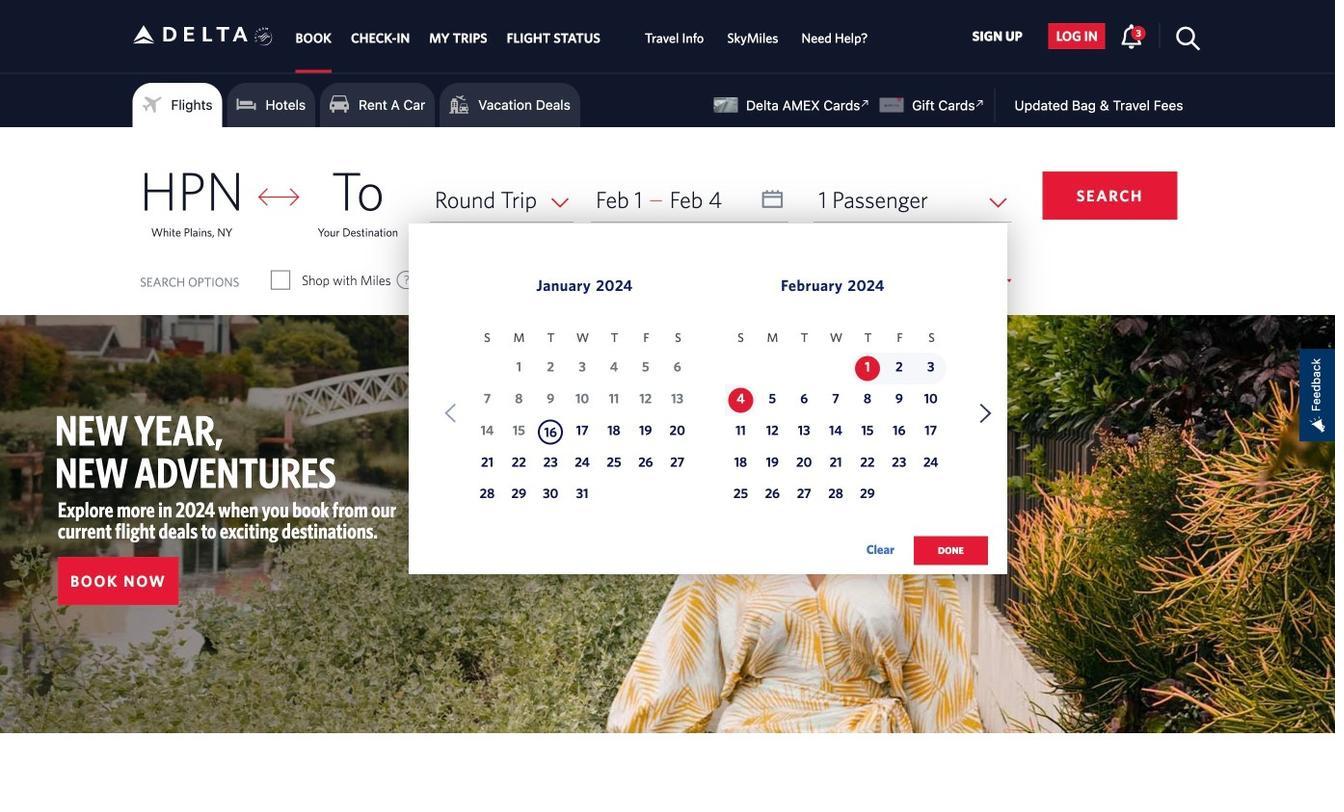 Task type: locate. For each thing, give the bounding box(es) containing it.
tab list
[[286, 0, 880, 73]]

None checkbox
[[616, 271, 634, 290]]

delta air lines image
[[133, 4, 248, 64]]

None checkbox
[[272, 271, 289, 290]]

None text field
[[591, 177, 789, 222]]

tab panel
[[0, 127, 1336, 586]]

this link opens another site in a new window that may not follow the same accessibility policies as delta air lines. image
[[971, 95, 990, 113]]

None field
[[430, 177, 574, 222], [814, 177, 1012, 222], [430, 177, 574, 222], [814, 177, 1012, 222]]

skyteam image
[[254, 7, 273, 67]]



Task type: describe. For each thing, give the bounding box(es) containing it.
this link opens another site in a new window that may not follow the same accessibility policies as delta air lines. image
[[857, 95, 875, 113]]

calendar expanded, use arrow keys to select date application
[[409, 224, 1008, 586]]



